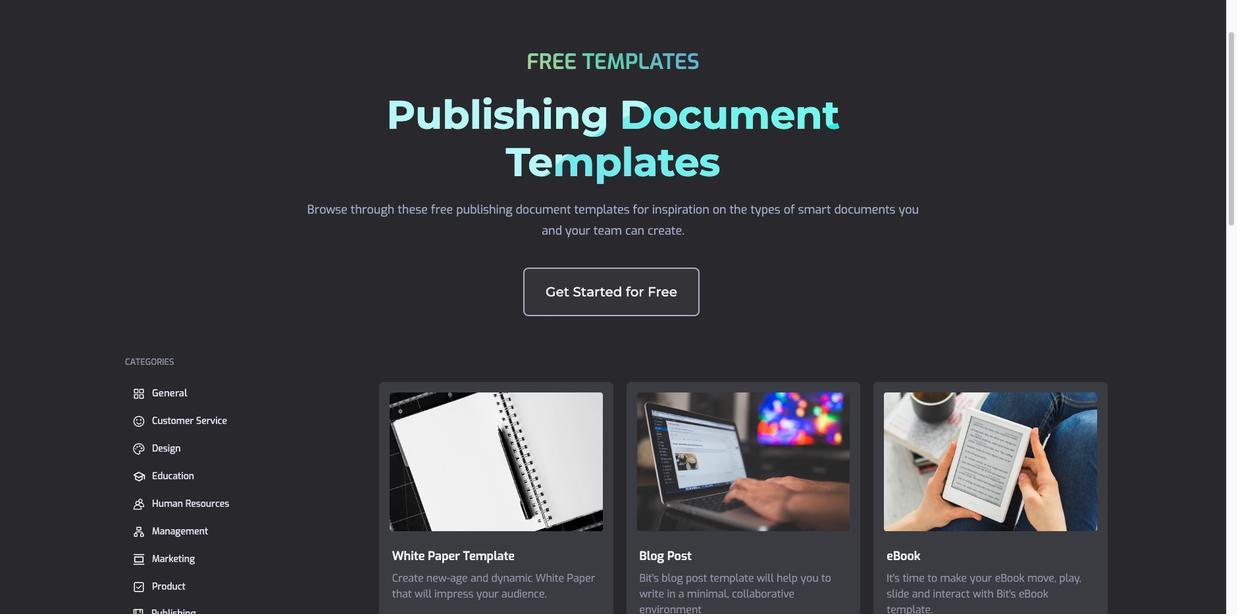 Task type: locate. For each thing, give the bounding box(es) containing it.
1 vertical spatial and
[[471, 572, 489, 586]]

make
[[941, 572, 967, 586]]

and inside the create new-age and dynamic white paper that will impress your audience.
[[471, 572, 489, 586]]

blog
[[640, 549, 664, 565]]

your inside it's time to make your ebook move, play, slide and interact with bit's ebook template.
[[970, 572, 993, 586]]

you right documents
[[899, 202, 919, 218]]

0 vertical spatial will
[[757, 572, 774, 586]]

1 vertical spatial ebook
[[995, 572, 1025, 586]]

design link
[[125, 439, 359, 461]]

new-
[[427, 572, 450, 586]]

free
[[648, 284, 677, 300]]

your left team
[[566, 223, 591, 239]]

for inside browse through these free publishing document templates for inspiration on the types of smart documents you and your team can create.
[[633, 202, 649, 218]]

your up with
[[970, 572, 993, 586]]

human resources
[[152, 498, 229, 511]]

bit's right with
[[997, 588, 1016, 602]]

free
[[527, 48, 577, 76]]

2 vertical spatial your
[[477, 588, 499, 602]]

these
[[398, 202, 428, 218]]

will
[[757, 572, 774, 586], [415, 588, 432, 602]]

bit's up write
[[640, 572, 659, 586]]

general link
[[125, 383, 359, 406]]

1 vertical spatial will
[[415, 588, 432, 602]]

ebook up time
[[887, 549, 921, 565]]

paper inside the create new-age and dynamic white paper that will impress your audience.
[[567, 572, 595, 586]]

and down document
[[542, 223, 562, 239]]

templates
[[583, 48, 700, 76]]

2 to from the left
[[928, 572, 938, 586]]

create new-age and dynamic white paper that will impress your audience.
[[392, 572, 595, 602]]

0 horizontal spatial your
[[477, 588, 499, 602]]

1 vertical spatial you
[[801, 572, 819, 586]]

free templates
[[527, 48, 700, 76]]

document
[[516, 202, 571, 218]]

0 vertical spatial and
[[542, 223, 562, 239]]

and
[[542, 223, 562, 239], [471, 572, 489, 586], [912, 588, 930, 602]]

1 horizontal spatial bit's
[[997, 588, 1016, 602]]

template
[[463, 549, 515, 565]]

1 to from the left
[[822, 572, 832, 586]]

2 horizontal spatial your
[[970, 572, 993, 586]]

1 horizontal spatial you
[[899, 202, 919, 218]]

audience.
[[502, 588, 547, 602]]

1 vertical spatial your
[[970, 572, 993, 586]]

you
[[899, 202, 919, 218], [801, 572, 819, 586]]

resources
[[186, 498, 229, 511]]

to
[[822, 572, 832, 586], [928, 572, 938, 586]]

to right time
[[928, 572, 938, 586]]

1 vertical spatial bit's
[[997, 588, 1016, 602]]

1 vertical spatial white
[[536, 572, 564, 586]]

white up audience. at bottom left
[[536, 572, 564, 586]]

through
[[351, 202, 395, 218]]

customer
[[152, 415, 194, 428]]

1 horizontal spatial paper
[[567, 572, 595, 586]]

ebook down "move,"
[[1019, 588, 1049, 602]]

0 vertical spatial paper
[[428, 549, 460, 565]]

customer service link
[[125, 411, 359, 433]]

will up collaborative in the bottom right of the page
[[757, 572, 774, 586]]

types
[[751, 202, 781, 218]]

post
[[686, 572, 707, 586]]

human
[[152, 498, 183, 511]]

1 horizontal spatial and
[[542, 223, 562, 239]]

0 vertical spatial you
[[899, 202, 919, 218]]

your
[[566, 223, 591, 239], [970, 572, 993, 586], [477, 588, 499, 602]]

white
[[392, 549, 425, 565], [536, 572, 564, 586]]

help
[[777, 572, 798, 586]]

ebook
[[887, 549, 921, 565], [995, 572, 1025, 586], [1019, 588, 1049, 602]]

paper
[[428, 549, 460, 565], [567, 572, 595, 586]]

your down dynamic on the bottom left
[[477, 588, 499, 602]]

to right help
[[822, 572, 832, 586]]

bit's
[[640, 572, 659, 586], [997, 588, 1016, 602]]

management link
[[125, 521, 359, 544]]

2 horizontal spatial and
[[912, 588, 930, 602]]

white up create
[[392, 549, 425, 565]]

education link
[[125, 466, 359, 489]]

will right that
[[415, 588, 432, 602]]

0 vertical spatial your
[[566, 223, 591, 239]]

white inside the create new-age and dynamic white paper that will impress your audience.
[[536, 572, 564, 586]]

marketing
[[152, 554, 195, 566]]

0 horizontal spatial will
[[415, 588, 432, 602]]

and right age at left bottom
[[471, 572, 489, 586]]

2 vertical spatial and
[[912, 588, 930, 602]]

can
[[625, 223, 645, 239]]

browse
[[307, 202, 348, 218]]

for up can
[[633, 202, 649, 218]]

1 vertical spatial paper
[[567, 572, 595, 586]]

1 horizontal spatial your
[[566, 223, 591, 239]]

0 horizontal spatial bit's
[[640, 572, 659, 586]]

1 horizontal spatial will
[[757, 572, 774, 586]]

you right help
[[801, 572, 819, 586]]

0 vertical spatial bit's
[[640, 572, 659, 586]]

ebook left "move,"
[[995, 572, 1025, 586]]

your inside browse through these free publishing document templates for inspiration on the types of smart documents you and your team can create.
[[566, 223, 591, 239]]

and down time
[[912, 588, 930, 602]]

template
[[710, 572, 754, 586]]

blog post template by bit.ai image
[[627, 383, 861, 543]]

create
[[392, 572, 424, 586]]

product
[[152, 581, 186, 594]]

for
[[633, 202, 649, 218], [626, 284, 644, 300]]

with
[[973, 588, 994, 602]]

0 horizontal spatial to
[[822, 572, 832, 586]]

team
[[594, 223, 622, 239]]

1 horizontal spatial white
[[536, 572, 564, 586]]

0 vertical spatial for
[[633, 202, 649, 218]]

bit's inside it's time to make your ebook move, play, slide and interact with bit's ebook template.
[[997, 588, 1016, 602]]

for left free
[[626, 284, 644, 300]]

publishing document templates
[[387, 91, 840, 186]]

get
[[546, 284, 570, 300]]

you inside bit's blog post template will help you to write in a minimal, collaborative environment
[[801, 572, 819, 586]]

0 horizontal spatial and
[[471, 572, 489, 586]]

it's
[[887, 572, 900, 586]]

0 horizontal spatial you
[[801, 572, 819, 586]]

templates
[[506, 138, 721, 186]]

document
[[620, 91, 840, 139]]

get started for free link
[[524, 268, 700, 317]]

1 horizontal spatial to
[[928, 572, 938, 586]]

templates
[[575, 202, 630, 218]]

0 vertical spatial ebook
[[887, 549, 921, 565]]

0 horizontal spatial white
[[392, 549, 425, 565]]



Task type: vqa. For each thing, say whether or not it's contained in the screenshot.
The "Make"
yes



Task type: describe. For each thing, give the bounding box(es) containing it.
smart
[[798, 202, 831, 218]]

categories
[[125, 357, 174, 368]]

management
[[152, 526, 208, 539]]

publishing
[[456, 202, 513, 218]]

slide
[[887, 588, 910, 602]]

write
[[640, 588, 664, 602]]

on
[[713, 202, 727, 218]]

minimal,
[[687, 588, 729, 602]]

general
[[152, 387, 187, 400]]

will inside bit's blog post template will help you to write in a minimal, collaborative environment
[[757, 572, 774, 586]]

dynamic
[[492, 572, 533, 586]]

move,
[[1028, 572, 1057, 586]]

create.
[[648, 223, 685, 239]]

publishing
[[387, 91, 609, 139]]

the
[[730, 202, 748, 218]]

1 vertical spatial for
[[626, 284, 644, 300]]

to inside bit's blog post template will help you to write in a minimal, collaborative environment
[[822, 572, 832, 586]]

bit's blog post template will help you to write in a minimal, collaborative environment
[[640, 572, 832, 615]]

white paper template
[[392, 549, 515, 565]]

2 vertical spatial ebook
[[1019, 588, 1049, 602]]

interact
[[933, 588, 970, 602]]

free
[[431, 202, 453, 218]]

get started for free
[[546, 284, 677, 300]]

your inside the create new-age and dynamic white paper that will impress your audience.
[[477, 588, 499, 602]]

customer service
[[152, 415, 227, 428]]

product link
[[125, 577, 359, 599]]

collaborative
[[732, 588, 795, 602]]

template.
[[887, 604, 933, 615]]

inspiration
[[652, 202, 710, 218]]

in
[[667, 588, 676, 602]]

white paper template by bit.ai image
[[379, 383, 613, 543]]

impress
[[435, 588, 474, 602]]

browse through these free publishing document templates for inspiration on the types of smart documents you and your team can create.
[[307, 202, 919, 239]]

service
[[196, 415, 227, 428]]

play,
[[1060, 572, 1082, 586]]

post
[[667, 549, 692, 565]]

a
[[679, 588, 684, 602]]

blog post
[[640, 549, 692, 565]]

it's time to make your ebook move, play, slide and interact with bit's ebook template.
[[887, 572, 1082, 615]]

human resources link
[[125, 494, 359, 516]]

documents
[[835, 202, 896, 218]]

age
[[450, 572, 468, 586]]

time
[[903, 572, 925, 586]]

blog
[[662, 572, 683, 586]]

environment
[[640, 604, 702, 615]]

ebook template by bit.ai image
[[874, 383, 1108, 543]]

design
[[152, 443, 181, 456]]

marketing link
[[125, 549, 359, 572]]

and inside it's time to make your ebook move, play, slide and interact with bit's ebook template.
[[912, 588, 930, 602]]

bit's inside bit's blog post template will help you to write in a minimal, collaborative environment
[[640, 572, 659, 586]]

0 vertical spatial white
[[392, 549, 425, 565]]

and inside browse through these free publishing document templates for inspiration on the types of smart documents you and your team can create.
[[542, 223, 562, 239]]

you inside browse through these free publishing document templates for inspiration on the types of smart documents you and your team can create.
[[899, 202, 919, 218]]

started
[[573, 284, 623, 300]]

to inside it's time to make your ebook move, play, slide and interact with bit's ebook template.
[[928, 572, 938, 586]]

of
[[784, 202, 795, 218]]

will inside the create new-age and dynamic white paper that will impress your audience.
[[415, 588, 432, 602]]

education
[[152, 471, 194, 483]]

that
[[392, 588, 412, 602]]

0 horizontal spatial paper
[[428, 549, 460, 565]]



